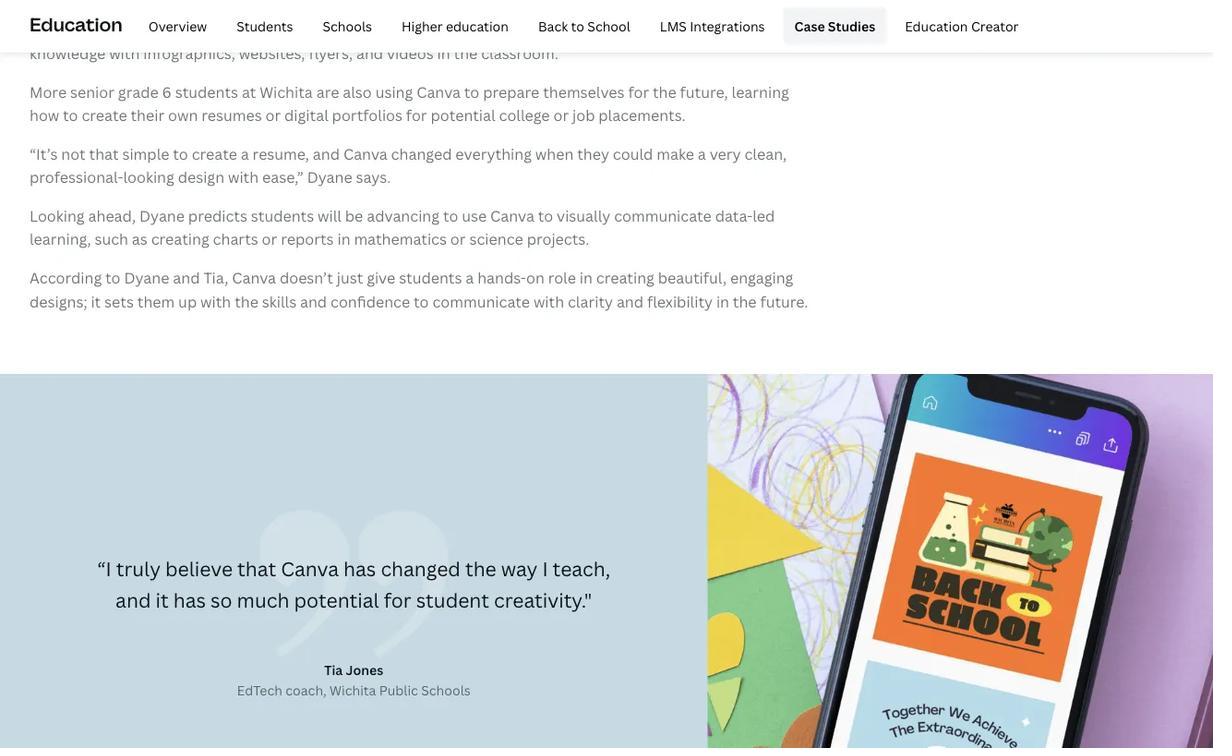Task type: describe. For each thing, give the bounding box(es) containing it.
also
[[343, 82, 372, 101]]

much
[[237, 586, 290, 613]]

i
[[543, 555, 548, 582]]

ease,"
[[262, 167, 304, 187]]

and up essays,
[[354, 0, 381, 16]]

led
[[753, 206, 775, 226]]

education for education
[[30, 11, 123, 36]]

engaging inside according to dyane and tia, canva doesn't just give students a hands-on role in creating beautiful, engaging designs; it sets them up with the skills and confidence to communicate with clarity and flexibility in the future.
[[731, 268, 794, 288]]

make
[[657, 144, 695, 163]]

to inside "it's not that simple to create a resume, and canva changed everything when they could make a very clean, professional-looking design with ease," dyane says.
[[173, 144, 188, 163]]

and up up
[[173, 268, 200, 288]]

doesn't
[[280, 268, 333, 288]]

dyane inside "it's not that simple to create a resume, and canva changed everything when they could make a very clean, professional-looking design with ease," dyane says.
[[307, 167, 353, 187]]

future.
[[761, 291, 809, 311]]

according to dyane and tia, canva doesn't just give students a hands-on role in creating beautiful, engaging designs; it sets them up with the skills and confidence to communicate with clarity and flexibility in the future.
[[30, 268, 809, 311]]

with inside most importantly, canva gives students a fun and engaging tool to express themselves and demonstrate their learning through design. rather than lengthy essays, students use canva to create and showcase their knowledge with infographics, websites, flyers, and videos in the classroom.
[[109, 43, 140, 63]]

videos
[[387, 43, 434, 63]]

are
[[317, 82, 339, 101]]

and right clarity
[[617, 291, 644, 311]]

job
[[573, 105, 595, 125]]

so
[[211, 586, 232, 613]]

how
[[30, 105, 59, 125]]

ahead,
[[88, 206, 136, 226]]

design.
[[151, 19, 201, 39]]

"it's not that simple to create a resume, and canva changed everything when they could make a very clean, professional-looking design with ease," dyane says.
[[30, 144, 787, 187]]

changed inside "it's not that simple to create a resume, and canva changed everything when they could make a very clean, professional-looking design with ease," dyane says.
[[391, 144, 452, 163]]

says.
[[356, 167, 391, 187]]

using
[[376, 82, 413, 101]]

websites,
[[239, 43, 305, 63]]

creating inside according to dyane and tia, canva doesn't just give students a hands-on role in creating beautiful, engaging designs; it sets them up with the skills and confidence to communicate with clarity and flexibility in the future.
[[597, 268, 655, 288]]

reports
[[281, 229, 334, 249]]

creator
[[972, 17, 1019, 34]]

data-
[[716, 206, 753, 226]]

education
[[446, 17, 509, 34]]

to inside back to school link
[[571, 17, 585, 34]]

not
[[61, 144, 86, 163]]

simple
[[122, 144, 170, 163]]

to up projects.
[[538, 206, 554, 226]]

that inside "it's not that simple to create a resume, and canva changed everything when they could make a very clean, professional-looking design with ease," dyane says.
[[89, 144, 119, 163]]

predicts
[[188, 206, 248, 226]]

a left very
[[698, 144, 706, 163]]

schools inside tia jones edtech coach, wichita public schools
[[421, 682, 471, 699]]

when
[[536, 144, 574, 163]]

changed inside "i truly believe that canva has changed the way i teach, and it has so much potential for student creativity."
[[381, 555, 461, 582]]

1 horizontal spatial has
[[344, 555, 376, 582]]

a inside according to dyane and tia, canva doesn't just give students a hands-on role in creating beautiful, engaging designs; it sets them up with the skills and confidence to communicate with clarity and flexibility in the future.
[[466, 268, 474, 288]]

essays,
[[350, 19, 401, 39]]

prepare
[[483, 82, 540, 101]]

through
[[91, 19, 148, 39]]

education creator link
[[894, 7, 1030, 44]]

students up the videos
[[404, 19, 467, 39]]

wichita inside the more senior grade 6 students at wichita are also using canva to prepare themselves for the future, learning how to create their own resumes or digital portfolios for potential college or job placements.
[[260, 82, 313, 101]]

flyers,
[[309, 43, 353, 63]]

and down the doesn't
[[300, 291, 327, 311]]

advancing
[[367, 206, 440, 226]]

canva up overview
[[160, 0, 204, 16]]

most importantly, canva gives students a fun and engaging tool to express themselves and demonstrate their learning through design. rather than lengthy essays, students use canva to create and showcase their knowledge with infographics, websites, flyers, and videos in the classroom.
[[30, 0, 806, 63]]

create inside "it's not that simple to create a resume, and canva changed everything when they could make a very clean, professional-looking design with ease," dyane says.
[[192, 144, 237, 163]]

professional-
[[30, 167, 123, 187]]

canva inside "it's not that simple to create a resume, and canva changed everything when they could make a very clean, professional-looking design with ease," dyane says.
[[344, 144, 388, 163]]

menu bar containing overview
[[130, 7, 1030, 44]]

resumes
[[202, 105, 262, 125]]

fun
[[326, 0, 350, 16]]

student
[[416, 586, 490, 613]]

overview link
[[137, 7, 218, 44]]

"it's
[[30, 144, 58, 163]]

students for be
[[251, 206, 314, 226]]

canva inside looking ahead, dyane predicts students will be advancing to use canva to visually communicate data-led learning, such as creating charts or reports in mathematics or science projects.
[[491, 206, 535, 226]]

schools inside schools link
[[323, 17, 372, 34]]

according
[[30, 268, 102, 288]]

in up clarity
[[580, 268, 593, 288]]

studies
[[828, 17, 876, 34]]

grade
[[118, 82, 159, 101]]

canva inside the more senior grade 6 students at wichita are also using canva to prepare themselves for the future, learning how to create their own resumes or digital portfolios for potential college or job placements.
[[417, 82, 461, 101]]

teach,
[[553, 555, 611, 582]]

beautiful,
[[658, 268, 727, 288]]

"i truly believe that canva has changed the way i teach, and it has so much potential for student creativity."
[[97, 555, 611, 613]]

give
[[367, 268, 396, 288]]

the inside "i truly believe that canva has changed the way i teach, and it has so much potential for student creativity."
[[466, 555, 497, 582]]

importantly,
[[69, 0, 157, 16]]

0 horizontal spatial has
[[173, 586, 206, 613]]

"i
[[97, 555, 111, 582]]

back
[[538, 17, 568, 34]]

dyane for students
[[139, 206, 185, 226]]

flexibility
[[647, 291, 713, 311]]

confidence
[[331, 291, 410, 311]]

to right the confidence
[[414, 291, 429, 311]]

students
[[237, 17, 293, 34]]

own
[[168, 105, 198, 125]]

sets
[[104, 291, 134, 311]]

very
[[710, 144, 741, 163]]

it inside "i truly believe that canva has changed the way i teach, and it has so much potential for student creativity."
[[156, 586, 169, 613]]

lengthy
[[293, 19, 346, 39]]

6
[[162, 82, 172, 101]]

and inside "it's not that simple to create a resume, and canva changed everything when they could make a very clean, professional-looking design with ease," dyane says.
[[313, 144, 340, 163]]

canva inside "i truly believe that canva has changed the way i teach, and it has so much potential for student creativity."
[[281, 555, 339, 582]]

engaging inside most importantly, canva gives students a fun and engaging tool to express themselves and demonstrate their learning through design. rather than lengthy essays, students use canva to create and showcase their knowledge with infographics, websites, flyers, and videos in the classroom.
[[384, 0, 448, 16]]

most
[[30, 0, 66, 16]]

lms
[[660, 17, 687, 34]]

at
[[242, 82, 256, 101]]

students inside according to dyane and tia, canva doesn't just give students a hands-on role in creating beautiful, engaging designs; it sets them up with the skills and confidence to communicate with clarity and flexibility in the future.
[[399, 268, 462, 288]]

case studies link
[[784, 7, 887, 44]]

lms integrations link
[[649, 7, 777, 44]]

creativity."
[[494, 586, 593, 613]]

gives
[[208, 0, 244, 16]]

integrations
[[690, 17, 765, 34]]

will
[[318, 206, 342, 226]]

demonstrate
[[676, 0, 768, 16]]

placements.
[[599, 105, 686, 125]]



Task type: vqa. For each thing, say whether or not it's contained in the screenshot.
the learning to the top
yes



Task type: locate. For each thing, give the bounding box(es) containing it.
changed
[[391, 144, 452, 163], [381, 555, 461, 582]]

potential up everything
[[431, 105, 496, 125]]

0 horizontal spatial their
[[131, 105, 165, 125]]

students for wichita
[[175, 82, 238, 101]]

canva right 'using'
[[417, 82, 461, 101]]

2 horizontal spatial their
[[772, 0, 806, 16]]

0 vertical spatial communicate
[[614, 206, 712, 226]]

0 horizontal spatial communicate
[[433, 291, 530, 311]]

changed up student
[[381, 555, 461, 582]]

engaging up future.
[[731, 268, 794, 288]]

public
[[380, 682, 418, 699]]

infographics,
[[143, 43, 235, 63]]

and left lms
[[615, 19, 642, 39]]

students up "than"
[[248, 0, 311, 16]]

communicate down hands-
[[433, 291, 530, 311]]

and down digital
[[313, 144, 340, 163]]

visually
[[557, 206, 611, 226]]

0 vertical spatial potential
[[431, 105, 496, 125]]

to up the education
[[483, 0, 498, 16]]

in
[[437, 43, 450, 63], [338, 229, 351, 249], [580, 268, 593, 288], [717, 291, 730, 311]]

0 vertical spatial use
[[471, 19, 496, 39]]

canva up science
[[491, 206, 535, 226]]

communicate inside looking ahead, dyane predicts students will be advancing to use canva to visually communicate data-led learning, such as creating charts or reports in mathematics or science projects.
[[614, 206, 712, 226]]

0 vertical spatial for
[[629, 82, 650, 101]]

looking ahead, dyane predicts students will be advancing to use canva to visually communicate data-led learning, such as creating charts or reports in mathematics or science projects.
[[30, 206, 775, 249]]

learning right future,
[[732, 82, 790, 101]]

0 vertical spatial learning
[[30, 19, 87, 39]]

wichita inside tia jones edtech coach, wichita public schools
[[330, 682, 376, 699]]

coach,
[[286, 682, 327, 699]]

students up reports
[[251, 206, 314, 226]]

design
[[178, 167, 225, 187]]

0 horizontal spatial creating
[[151, 229, 209, 249]]

the left way
[[466, 555, 497, 582]]

schools down fun
[[323, 17, 372, 34]]

mathematics
[[354, 229, 447, 249]]

create inside the more senior grade 6 students at wichita are also using canva to prepare themselves for the future, learning how to create their own resumes or digital portfolios for potential college or job placements.
[[82, 105, 127, 125]]

school
[[588, 17, 631, 34]]

0 horizontal spatial engaging
[[384, 0, 448, 16]]

it inside according to dyane and tia, canva doesn't just give students a hands-on role in creating beautiful, engaging designs; it sets them up with the skills and confidence to communicate with clarity and flexibility in the future.
[[91, 291, 101, 311]]

in down be
[[338, 229, 351, 249]]

creating
[[151, 229, 209, 249], [597, 268, 655, 288]]

create inside most importantly, canva gives students a fun and engaging tool to express themselves and demonstrate their learning through design. rather than lengthy essays, students use canva to create and showcase their knowledge with infographics, websites, flyers, and videos in the classroom.
[[566, 19, 611, 39]]

clean,
[[745, 144, 787, 163]]

jones
[[346, 661, 384, 678]]

potential inside "i truly believe that canva has changed the way i teach, and it has so much potential for student creativity."
[[294, 586, 379, 613]]

0 horizontal spatial schools
[[323, 17, 372, 34]]

education up knowledge
[[30, 11, 123, 36]]

such
[[95, 229, 128, 249]]

clarity
[[568, 291, 613, 311]]

engaging up higher
[[384, 0, 448, 16]]

education creator
[[905, 17, 1019, 34]]

communicate down make
[[614, 206, 712, 226]]

education for education creator
[[905, 17, 969, 34]]

in down higher education
[[437, 43, 450, 63]]

0 vertical spatial their
[[772, 0, 806, 16]]

1 vertical spatial create
[[82, 105, 127, 125]]

themselves inside most importantly, canva gives students a fun and engaging tool to express themselves and demonstrate their learning through design. rather than lengthy essays, students use canva to create and showcase their knowledge with infographics, websites, flyers, and videos in the classroom.
[[560, 0, 642, 16]]

with down role
[[534, 291, 565, 311]]

it down truly
[[156, 586, 169, 613]]

students link
[[226, 7, 304, 44]]

schools right the public
[[421, 682, 471, 699]]

projects.
[[527, 229, 590, 249]]

dyane for tia,
[[124, 268, 169, 288]]

2 vertical spatial for
[[384, 586, 412, 613]]

themselves inside the more senior grade 6 students at wichita are also using canva to prepare themselves for the future, learning how to create their own resumes or digital portfolios for potential college or job placements.
[[543, 82, 625, 101]]

1 horizontal spatial wichita
[[330, 682, 376, 699]]

with inside "it's not that simple to create a resume, and canva changed everything when they could make a very clean, professional-looking design with ease," dyane says.
[[228, 167, 259, 187]]

2 vertical spatial dyane
[[124, 268, 169, 288]]

or right the charts on the left of the page
[[262, 229, 277, 249]]

or left digital
[[266, 105, 281, 125]]

for up the placements.
[[629, 82, 650, 101]]

with down through
[[109, 43, 140, 63]]

that inside "i truly believe that canva has changed the way i teach, and it has so much potential for student creativity."
[[237, 555, 276, 582]]

learning,
[[30, 229, 91, 249]]

create
[[566, 19, 611, 39], [82, 105, 127, 125], [192, 144, 237, 163]]

0 horizontal spatial it
[[91, 291, 101, 311]]

dyane up will
[[307, 167, 353, 187]]

for down 'using'
[[406, 105, 427, 125]]

0 vertical spatial creating
[[151, 229, 209, 249]]

the up the placements.
[[653, 82, 677, 101]]

learning inside most importantly, canva gives students a fun and engaging tool to express themselves and demonstrate their learning through design. rather than lengthy essays, students use canva to create and showcase their knowledge with infographics, websites, flyers, and videos in the classroom.
[[30, 19, 87, 39]]

1 horizontal spatial education
[[905, 17, 969, 34]]

canva inside according to dyane and tia, canva doesn't just give students a hands-on role in creating beautiful, engaging designs; it sets them up with the skills and confidence to communicate with clarity and flexibility in the future.
[[232, 268, 276, 288]]

to right how
[[63, 105, 78, 125]]

students up own
[[175, 82, 238, 101]]

up
[[178, 291, 197, 311]]

than
[[257, 19, 289, 39]]

with down tia,
[[201, 291, 231, 311]]

1 vertical spatial for
[[406, 105, 427, 125]]

canva up says.
[[344, 144, 388, 163]]

lms integrations
[[660, 17, 765, 34]]

0 horizontal spatial that
[[89, 144, 119, 163]]

looking
[[123, 167, 174, 187]]

that up much
[[237, 555, 276, 582]]

their up case
[[772, 0, 806, 16]]

0 vertical spatial it
[[91, 291, 101, 311]]

1 vertical spatial engaging
[[731, 268, 794, 288]]

dyane inside looking ahead, dyane predicts students will be advancing to use canva to visually communicate data-led learning, such as creating charts or reports in mathematics or science projects.
[[139, 206, 185, 226]]

students down 'mathematics'
[[399, 268, 462, 288]]

edtech
[[237, 682, 283, 699]]

creating up clarity
[[597, 268, 655, 288]]

use up science
[[462, 206, 487, 226]]

use down tool
[[471, 19, 496, 39]]

1 horizontal spatial create
[[192, 144, 237, 163]]

for inside "i truly believe that canva has changed the way i teach, and it has so much potential for student creativity."
[[384, 586, 412, 613]]

charts
[[213, 229, 258, 249]]

a inside most importantly, canva gives students a fun and engaging tool to express themselves and demonstrate their learning through design. rather than lengthy essays, students use canva to create and showcase their knowledge with infographics, websites, flyers, and videos in the classroom.
[[314, 0, 323, 16]]

0 vertical spatial themselves
[[560, 0, 642, 16]]

overview
[[148, 17, 207, 34]]

1 vertical spatial has
[[173, 586, 206, 613]]

with left ease,"
[[228, 167, 259, 187]]

education
[[30, 11, 123, 36], [905, 17, 969, 34]]

1 vertical spatial changed
[[381, 555, 461, 582]]

students
[[248, 0, 311, 16], [404, 19, 467, 39], [175, 82, 238, 101], [251, 206, 314, 226], [399, 268, 462, 288]]

2 vertical spatial create
[[192, 144, 237, 163]]

0 vertical spatial schools
[[323, 17, 372, 34]]

potential inside the more senior grade 6 students at wichita are also using canva to prepare themselves for the future, learning how to create their own resumes or digital portfolios for potential college or job placements.
[[431, 105, 496, 125]]

students inside the more senior grade 6 students at wichita are also using canva to prepare themselves for the future, learning how to create their own resumes or digital portfolios for potential college or job placements.
[[175, 82, 238, 101]]

1 vertical spatial use
[[462, 206, 487, 226]]

that right "not"
[[89, 144, 119, 163]]

or
[[266, 105, 281, 125], [554, 105, 569, 125], [262, 229, 277, 249], [451, 229, 466, 249]]

1 vertical spatial potential
[[294, 586, 379, 613]]

0 vertical spatial engaging
[[384, 0, 448, 16]]

it
[[91, 291, 101, 311], [156, 586, 169, 613]]

senior
[[70, 82, 115, 101]]

1 horizontal spatial potential
[[431, 105, 496, 125]]

1 vertical spatial schools
[[421, 682, 471, 699]]

designs;
[[30, 291, 87, 311]]

to right advancing in the left top of the page
[[443, 206, 459, 226]]

1 vertical spatial their
[[719, 19, 753, 39]]

1 vertical spatial themselves
[[543, 82, 625, 101]]

0 horizontal spatial education
[[30, 11, 123, 36]]

resume,
[[253, 144, 309, 163]]

1 vertical spatial dyane
[[139, 206, 185, 226]]

1 vertical spatial wichita
[[330, 682, 376, 699]]

0 horizontal spatial create
[[82, 105, 127, 125]]

canva up skills
[[232, 268, 276, 288]]

0 horizontal spatial potential
[[294, 586, 379, 613]]

looking
[[30, 206, 85, 226]]

case
[[795, 17, 825, 34]]

role
[[548, 268, 576, 288]]

dyane inside according to dyane and tia, canva doesn't just give students a hands-on role in creating beautiful, engaging designs; it sets them up with the skills and confidence to communicate with clarity and flexibility in the future.
[[124, 268, 169, 288]]

higher
[[402, 17, 443, 34]]

0 horizontal spatial learning
[[30, 19, 87, 39]]

1 vertical spatial learning
[[732, 82, 790, 101]]

knowledge
[[30, 43, 106, 63]]

the left skills
[[235, 291, 259, 311]]

the inside most importantly, canva gives students a fun and engaging tool to express themselves and demonstrate their learning through design. rather than lengthy essays, students use canva to create and showcase their knowledge with infographics, websites, flyers, and videos in the classroom.
[[454, 43, 478, 63]]

1 horizontal spatial schools
[[421, 682, 471, 699]]

education left creator
[[905, 17, 969, 34]]

to left the prepare
[[465, 82, 480, 101]]

just
[[337, 268, 363, 288]]

0 vertical spatial that
[[89, 144, 119, 163]]

and down truly
[[116, 586, 151, 613]]

and up lms
[[645, 0, 672, 16]]

as
[[132, 229, 148, 249]]

a
[[314, 0, 323, 16], [241, 144, 249, 163], [698, 144, 706, 163], [466, 268, 474, 288]]

their down grade
[[131, 105, 165, 125]]

1 horizontal spatial their
[[719, 19, 753, 39]]

to down express
[[547, 19, 562, 39]]

use inside most importantly, canva gives students a fun and engaging tool to express themselves and demonstrate their learning through design. rather than lengthy essays, students use canva to create and showcase their knowledge with infographics, websites, flyers, and videos in the classroom.
[[471, 19, 496, 39]]

students for fun
[[248, 0, 311, 16]]

for left student
[[384, 586, 412, 613]]

in inside looking ahead, dyane predicts students will be advancing to use canva to visually communicate data-led learning, such as creating charts or reports in mathematics or science projects.
[[338, 229, 351, 249]]

has
[[344, 555, 376, 582], [173, 586, 206, 613]]

or left science
[[451, 229, 466, 249]]

1 horizontal spatial learning
[[732, 82, 790, 101]]

back to school link
[[527, 7, 642, 44]]

canva down express
[[499, 19, 544, 39]]

the down higher education
[[454, 43, 478, 63]]

to right back
[[571, 17, 585, 34]]

learning inside the more senior grade 6 students at wichita are also using canva to prepare themselves for the future, learning how to create their own resumes or digital portfolios for potential college or job placements.
[[732, 82, 790, 101]]

and down essays,
[[356, 43, 383, 63]]

way
[[501, 555, 538, 582]]

communicate inside according to dyane and tia, canva doesn't just give students a hands-on role in creating beautiful, engaging designs; it sets them up with the skills and confidence to communicate with clarity and flexibility in the future.
[[433, 291, 530, 311]]

2 horizontal spatial create
[[566, 19, 611, 39]]

more
[[30, 82, 67, 101]]

0 vertical spatial create
[[566, 19, 611, 39]]

it left "sets"
[[91, 291, 101, 311]]

dyane up them
[[124, 268, 169, 288]]

the
[[454, 43, 478, 63], [653, 82, 677, 101], [235, 291, 259, 311], [733, 291, 757, 311], [466, 555, 497, 582]]

to
[[483, 0, 498, 16], [571, 17, 585, 34], [547, 19, 562, 39], [465, 82, 480, 101], [63, 105, 78, 125], [173, 144, 188, 163], [443, 206, 459, 226], [538, 206, 554, 226], [105, 268, 121, 288], [414, 291, 429, 311]]

they
[[578, 144, 610, 163]]

creating right as
[[151, 229, 209, 249]]

their inside the more senior grade 6 students at wichita are also using canva to prepare themselves for the future, learning how to create their own resumes or digital portfolios for potential college or job placements.
[[131, 105, 165, 125]]

their down demonstrate
[[719, 19, 753, 39]]

canva up much
[[281, 555, 339, 582]]

to up the design
[[173, 144, 188, 163]]

themselves up school
[[560, 0, 642, 16]]

with
[[109, 43, 140, 63], [228, 167, 259, 187], [201, 291, 231, 311], [534, 291, 565, 311]]

wichita
[[260, 82, 313, 101], [330, 682, 376, 699]]

a left fun
[[314, 0, 323, 16]]

the inside the more senior grade 6 students at wichita are also using canva to prepare themselves for the future, learning how to create their own resumes or digital portfolios for potential college or job placements.
[[653, 82, 677, 101]]

0 vertical spatial wichita
[[260, 82, 313, 101]]

the left future.
[[733, 291, 757, 311]]

0 vertical spatial dyane
[[307, 167, 353, 187]]

everything
[[456, 144, 532, 163]]

students inside looking ahead, dyane predicts students will be advancing to use canva to visually communicate data-led learning, such as creating charts or reports in mathematics or science projects.
[[251, 206, 314, 226]]

higher education link
[[391, 7, 520, 44]]

use inside looking ahead, dyane predicts students will be advancing to use canva to visually communicate data-led learning, such as creating charts or reports in mathematics or science projects.
[[462, 206, 487, 226]]

in down beautiful,
[[717, 291, 730, 311]]

1 vertical spatial creating
[[597, 268, 655, 288]]

1 horizontal spatial it
[[156, 586, 169, 613]]

0 vertical spatial changed
[[391, 144, 452, 163]]

potential up tia
[[294, 586, 379, 613]]

higher education
[[402, 17, 509, 34]]

a left resume,
[[241, 144, 249, 163]]

dyane up as
[[139, 206, 185, 226]]

rather
[[205, 19, 253, 39]]

express
[[502, 0, 557, 16]]

1 vertical spatial that
[[237, 555, 276, 582]]

skills
[[262, 291, 297, 311]]

in inside most importantly, canva gives students a fun and engaging tool to express themselves and demonstrate their learning through design. rather than lengthy essays, students use canva to create and showcase their knowledge with infographics, websites, flyers, and videos in the classroom.
[[437, 43, 450, 63]]

tia,
[[204, 268, 228, 288]]

wichita down jones
[[330, 682, 376, 699]]

them
[[137, 291, 175, 311]]

schools link
[[312, 7, 383, 44]]

tia
[[325, 661, 343, 678]]

1 horizontal spatial communicate
[[614, 206, 712, 226]]

0 vertical spatial has
[[344, 555, 376, 582]]

classroom.
[[481, 43, 559, 63]]

and
[[354, 0, 381, 16], [645, 0, 672, 16], [615, 19, 642, 39], [356, 43, 383, 63], [313, 144, 340, 163], [173, 268, 200, 288], [300, 291, 327, 311], [617, 291, 644, 311], [116, 586, 151, 613]]

wichita up digital
[[260, 82, 313, 101]]

creating inside looking ahead, dyane predicts students will be advancing to use canva to visually communicate data-led learning, such as creating charts or reports in mathematics or science projects.
[[151, 229, 209, 249]]

future,
[[680, 82, 729, 101]]

1 horizontal spatial that
[[237, 555, 276, 582]]

1 vertical spatial it
[[156, 586, 169, 613]]

for
[[629, 82, 650, 101], [406, 105, 427, 125], [384, 586, 412, 613]]

themselves up job
[[543, 82, 625, 101]]

1 horizontal spatial creating
[[597, 268, 655, 288]]

0 horizontal spatial wichita
[[260, 82, 313, 101]]

science
[[470, 229, 524, 249]]

more senior grade 6 students at wichita are also using canva to prepare themselves for the future, learning how to create their own resumes or digital portfolios for potential college or job placements.
[[30, 82, 790, 125]]

showcase
[[646, 19, 715, 39]]

learning down most
[[30, 19, 87, 39]]

to up "sets"
[[105, 268, 121, 288]]

or left job
[[554, 105, 569, 125]]

could
[[613, 144, 653, 163]]

1 horizontal spatial engaging
[[731, 268, 794, 288]]

menu bar
[[130, 7, 1030, 44]]

a left hands-
[[466, 268, 474, 288]]

changed down the more senior grade 6 students at wichita are also using canva to prepare themselves for the future, learning how to create their own resumes or digital portfolios for potential college or job placements.
[[391, 144, 452, 163]]

1 vertical spatial communicate
[[433, 291, 530, 311]]

and inside "i truly believe that canva has changed the way i teach, and it has so much potential for student creativity."
[[116, 586, 151, 613]]

learning
[[30, 19, 87, 39], [732, 82, 790, 101]]

2 vertical spatial their
[[131, 105, 165, 125]]

engaging
[[384, 0, 448, 16], [731, 268, 794, 288]]



